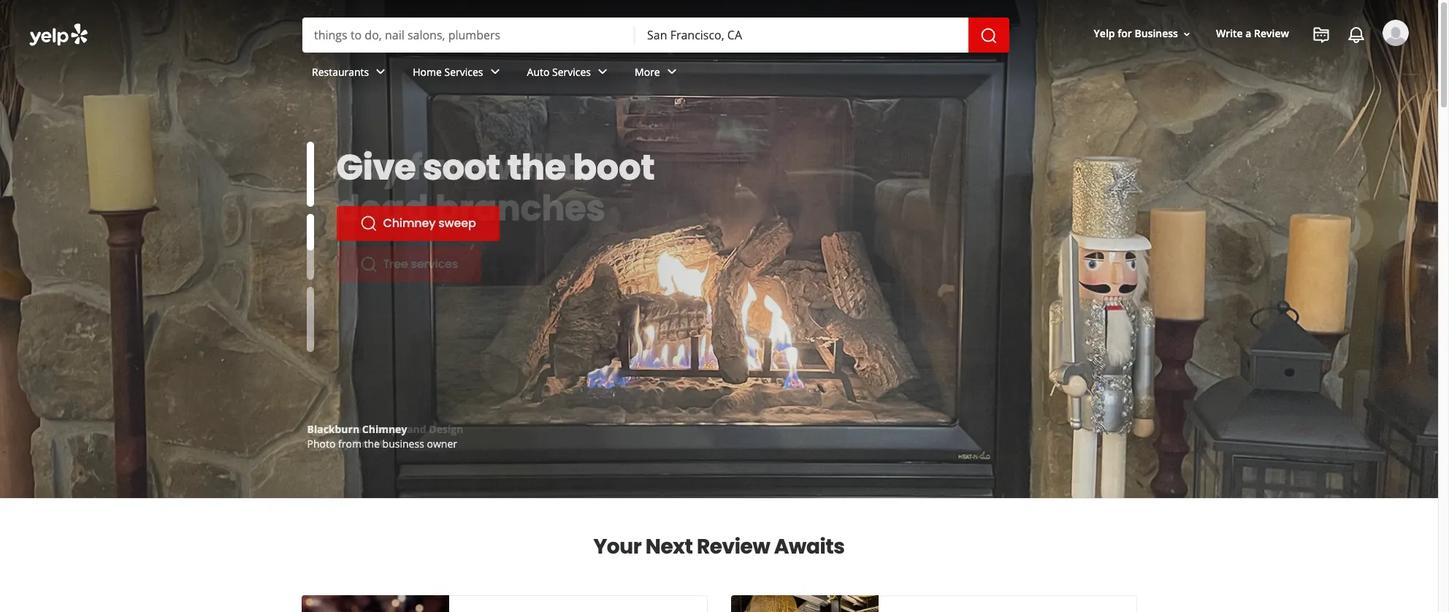 Task type: locate. For each thing, give the bounding box(es) containing it.
0 horizontal spatial review
[[697, 532, 770, 561]]

Near text field
[[647, 27, 957, 43]]

photo inside blackburn chimney photo from the business owner
[[307, 437, 336, 451]]

services right the auto
[[552, 65, 591, 79]]

turftim landscape and design photo by tim m.
[[307, 422, 463, 451]]

1 vertical spatial review
[[697, 532, 770, 561]]

24 chevron down v2 image inside the restaurants link
[[372, 63, 389, 81]]

1 horizontal spatial none field
[[647, 27, 957, 43]]

none field the near
[[647, 27, 957, 43]]

1 horizontal spatial services
[[552, 65, 591, 79]]

chimney up m.
[[362, 422, 407, 436]]

say farewell to dead branches
[[336, 143, 605, 233]]

24 search v2 image left tree
[[360, 256, 377, 273]]

restaurants link
[[300, 53, 401, 95]]

tree
[[383, 256, 408, 272]]

for
[[1118, 27, 1132, 41]]

1 vertical spatial 24 search v2 image
[[360, 256, 377, 273]]

write
[[1216, 27, 1243, 41]]

24 search v2 image
[[360, 215, 377, 232], [360, 256, 377, 273]]

blackburn chimney link
[[307, 422, 407, 436]]

24 chevron down v2 image right more
[[663, 63, 680, 81]]

1 vertical spatial chimney
[[362, 422, 407, 436]]

turftim landscape and design link
[[307, 422, 463, 436]]

tim
[[352, 437, 371, 451]]

1 none field from the left
[[314, 27, 624, 43]]

1 24 chevron down v2 image from the left
[[372, 63, 389, 81]]

boot
[[573, 143, 655, 192]]

0 horizontal spatial 24 chevron down v2 image
[[372, 63, 389, 81]]

24 chevron down v2 image
[[372, 63, 389, 81], [594, 63, 611, 81], [663, 63, 680, 81]]

notifications image
[[1348, 26, 1365, 44]]

photo
[[307, 437, 336, 451], [307, 437, 336, 451]]

1 horizontal spatial the
[[507, 143, 566, 192]]

Find text field
[[314, 27, 624, 43]]

review for next
[[697, 532, 770, 561]]

None search field
[[0, 0, 1438, 108], [302, 18, 1012, 53], [0, 0, 1438, 108], [302, 18, 1012, 53]]

next
[[646, 532, 693, 561]]

chimney
[[383, 215, 436, 232], [362, 422, 407, 436]]

3 24 chevron down v2 image from the left
[[663, 63, 680, 81]]

review
[[1254, 27, 1289, 41], [697, 532, 770, 561]]

services left 24 chevron down v2 image
[[444, 65, 483, 79]]

2 services from the left
[[552, 65, 591, 79]]

chimney inside blackburn chimney photo from the business owner
[[362, 422, 407, 436]]

dead
[[336, 184, 428, 233]]

0 vertical spatial 24 search v2 image
[[360, 215, 377, 232]]

tree services link
[[336, 247, 481, 282]]

explore banner section banner
[[0, 0, 1438, 498]]

0 horizontal spatial services
[[444, 65, 483, 79]]

2 select slide image from the top
[[306, 187, 314, 253]]

none field up business categories element
[[647, 27, 957, 43]]

24 search v2 image down say
[[360, 215, 377, 232]]

auto services
[[527, 65, 591, 79]]

0 horizontal spatial the
[[364, 437, 380, 451]]

None field
[[314, 27, 624, 43], [647, 27, 957, 43]]

review right a
[[1254, 27, 1289, 41]]

more
[[635, 65, 660, 79]]

none field up home services link
[[314, 27, 624, 43]]

1 horizontal spatial review
[[1254, 27, 1289, 41]]

24 search v2 image inside tree services link
[[360, 256, 377, 273]]

review inside the "user actions" "element"
[[1254, 27, 1289, 41]]

0 horizontal spatial none field
[[314, 27, 624, 43]]

tree services
[[383, 256, 458, 272]]

0 vertical spatial the
[[507, 143, 566, 192]]

2 horizontal spatial 24 chevron down v2 image
[[663, 63, 680, 81]]

business
[[382, 437, 424, 451]]

review right next
[[697, 532, 770, 561]]

services
[[444, 65, 483, 79], [552, 65, 591, 79]]

yelp for business
[[1094, 27, 1178, 41]]

select slide image
[[306, 142, 314, 207], [306, 187, 314, 253]]

24 chevron down v2 image inside more 'link'
[[663, 63, 680, 81]]

branches
[[435, 184, 605, 233]]

chimney up tree services link
[[383, 215, 436, 232]]

24 search v2 image for give soot the boot
[[360, 215, 377, 232]]

24 chevron down v2 image right restaurants
[[372, 63, 389, 81]]

and
[[407, 422, 426, 436]]

blackburn
[[307, 422, 359, 436]]

tim m. link
[[352, 437, 387, 451]]

24 chevron down v2 image inside auto services link
[[594, 63, 611, 81]]

2 24 search v2 image from the top
[[360, 256, 377, 273]]

1 vertical spatial the
[[364, 437, 380, 451]]

your next review awaits
[[593, 532, 845, 561]]

2 none field from the left
[[647, 27, 957, 43]]

1 24 search v2 image from the top
[[360, 215, 377, 232]]

24 search v2 image inside chimney sweep link
[[360, 215, 377, 232]]

write a review link
[[1210, 21, 1295, 47]]

the
[[507, 143, 566, 192], [364, 437, 380, 451]]

m.
[[374, 437, 387, 451]]

1 horizontal spatial 24 chevron down v2 image
[[594, 63, 611, 81]]

24 chevron down v2 image right auto services
[[594, 63, 611, 81]]

yelp
[[1094, 27, 1115, 41]]

0 vertical spatial review
[[1254, 27, 1289, 41]]

1 services from the left
[[444, 65, 483, 79]]

2 24 chevron down v2 image from the left
[[594, 63, 611, 81]]

awaits
[[774, 532, 845, 561]]



Task type: vqa. For each thing, say whether or not it's contained in the screenshot.
the topmost Chimney
yes



Task type: describe. For each thing, give the bounding box(es) containing it.
write a review
[[1216, 27, 1289, 41]]

give
[[336, 143, 416, 192]]

user actions element
[[1082, 18, 1429, 108]]

say
[[336, 143, 403, 192]]

chimney sweep link
[[336, 206, 499, 241]]

services for auto services
[[552, 65, 591, 79]]

photo inside turftim landscape and design photo by tim m.
[[307, 437, 336, 451]]

16 chevron down v2 image
[[1181, 28, 1193, 40]]

soot
[[423, 143, 500, 192]]

services
[[411, 256, 458, 272]]

home
[[413, 65, 442, 79]]

24 search v2 image for say farewell to dead branches
[[360, 256, 377, 273]]

home services link
[[401, 53, 515, 95]]

more link
[[623, 53, 692, 95]]

give soot the boot
[[336, 143, 655, 192]]

auto services link
[[515, 53, 623, 95]]

a
[[1246, 27, 1251, 41]]

your
[[593, 532, 641, 561]]

search image
[[980, 27, 998, 44]]

farewell
[[410, 143, 553, 192]]

turftim
[[307, 422, 347, 436]]

review for a
[[1254, 27, 1289, 41]]

to
[[561, 143, 597, 192]]

owner
[[427, 437, 457, 451]]

nolan p. image
[[1383, 20, 1409, 46]]

sweep
[[438, 215, 476, 232]]

24 chevron down v2 image for auto services
[[594, 63, 611, 81]]

auto
[[527, 65, 550, 79]]

photo of culinary dropout image
[[731, 595, 878, 612]]

24 chevron down v2 image for more
[[663, 63, 680, 81]]

yelp for business button
[[1088, 21, 1198, 47]]

business
[[1135, 27, 1178, 41]]

the inside blackburn chimney photo from the business owner
[[364, 437, 380, 451]]

photo of the pink door image
[[301, 595, 449, 612]]

chimney sweep
[[383, 215, 476, 232]]

none field find
[[314, 27, 624, 43]]

projects image
[[1312, 26, 1330, 44]]

services for home services
[[444, 65, 483, 79]]

landscape
[[350, 422, 404, 436]]

from
[[338, 437, 361, 451]]

design
[[429, 422, 463, 436]]

business categories element
[[300, 53, 1409, 95]]

24 chevron down v2 image
[[486, 63, 504, 81]]

blackburn chimney photo from the business owner
[[307, 422, 457, 451]]

by
[[338, 437, 350, 451]]

restaurants
[[312, 65, 369, 79]]

24 chevron down v2 image for restaurants
[[372, 63, 389, 81]]

1 select slide image from the top
[[306, 142, 314, 207]]

home services
[[413, 65, 483, 79]]

0 vertical spatial chimney
[[383, 215, 436, 232]]



